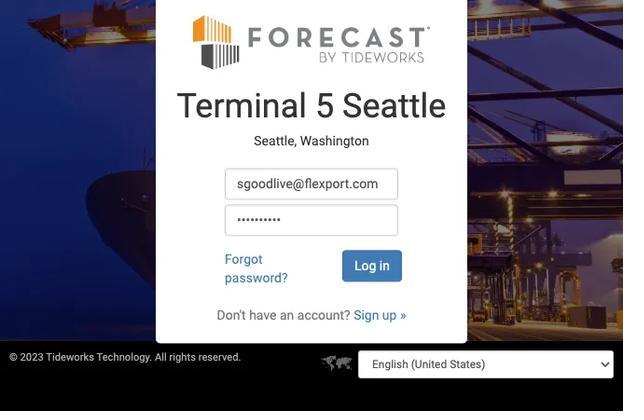 Task type: describe. For each thing, give the bounding box(es) containing it.
2023
[[20, 352, 44, 364]]

»
[[400, 308, 406, 323]]

rights
[[169, 352, 196, 364]]

reserved.
[[199, 352, 241, 364]]

seattle
[[343, 87, 446, 126]]

sign up » link
[[354, 308, 406, 323]]

technology.
[[97, 352, 152, 364]]

in
[[380, 259, 390, 273]]

© 2023 tideworks technology. all rights reserved.
[[9, 352, 241, 364]]

forgot password?
[[225, 252, 288, 286]]

washington
[[300, 134, 369, 149]]

forecast® by tideworks image
[[193, 14, 430, 70]]

log
[[355, 259, 376, 273]]

all
[[155, 352, 167, 364]]



Task type: locate. For each thing, give the bounding box(es) containing it.
password?
[[225, 271, 288, 286]]

Password password field
[[225, 204, 399, 236]]

sign
[[354, 308, 379, 323]]

Email or username text field
[[225, 168, 399, 200]]

up
[[383, 308, 397, 323]]

seattle,
[[254, 134, 297, 149]]

5
[[315, 87, 334, 126]]

account?
[[297, 308, 351, 323]]

log in
[[355, 259, 390, 273]]

have
[[249, 308, 277, 323]]

©
[[9, 352, 18, 364]]

tideworks
[[46, 352, 94, 364]]

log in button
[[343, 250, 402, 282]]

don't have an account? sign up »
[[217, 308, 406, 323]]

terminal
[[177, 87, 307, 126]]

forgot
[[225, 252, 263, 267]]

don't
[[217, 308, 246, 323]]

forgot password? link
[[225, 252, 288, 286]]

an
[[280, 308, 294, 323]]

terminal 5 seattle seattle, washington
[[177, 87, 446, 149]]



Task type: vqa. For each thing, say whether or not it's contained in the screenshot.
© 2023 Tideworks Technology. All rights reserved. Forecast® by Tideworks Version 9.5.0.202307122 (07122023-2212) Creating Success ℠
no



